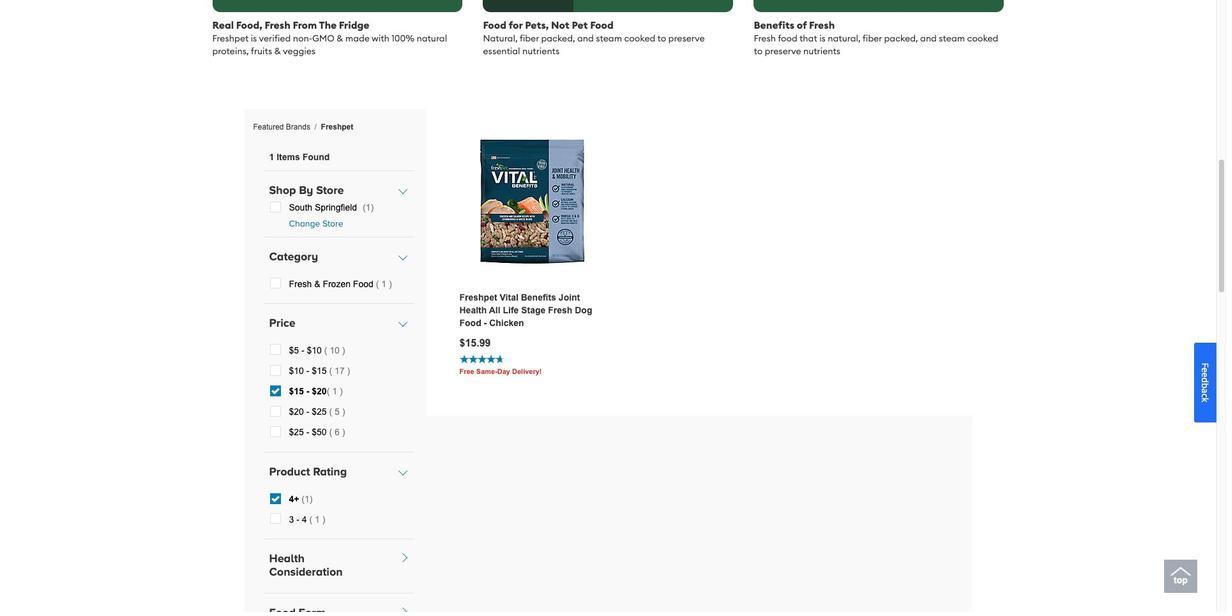 Task type: locate. For each thing, give the bounding box(es) containing it.
back to top image
[[1171, 562, 1191, 582]]



Task type: vqa. For each thing, say whether or not it's contained in the screenshot.
the back to top icon
yes



